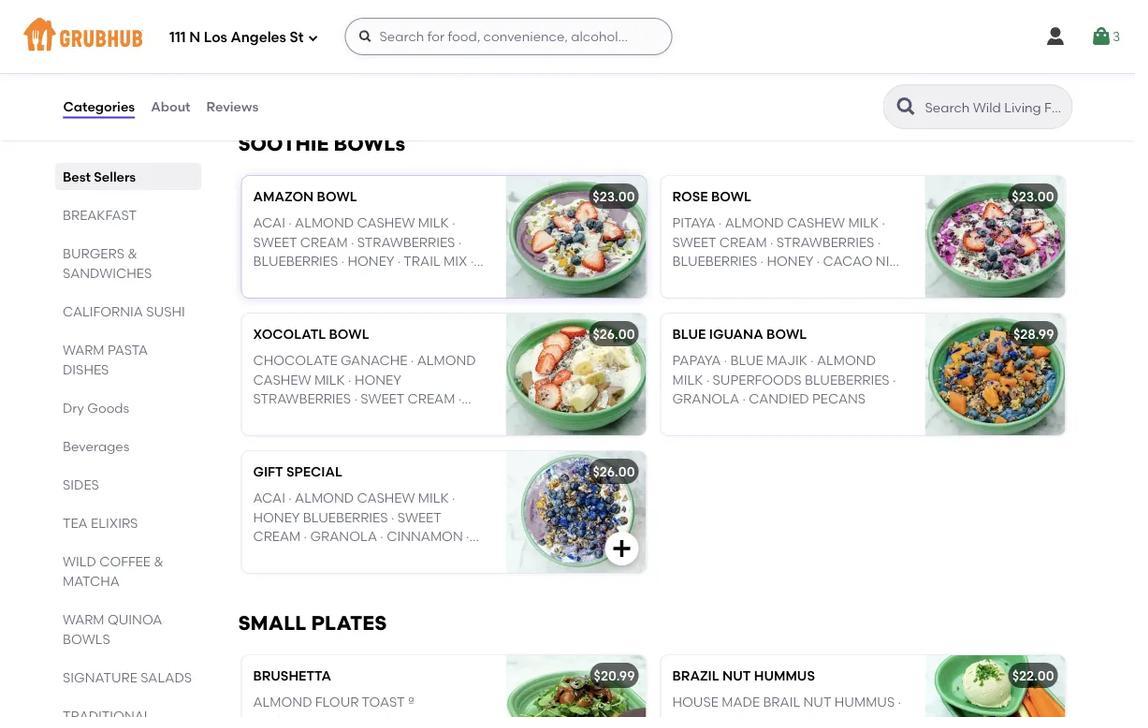 Task type: describe. For each thing, give the bounding box(es) containing it.
papaya · blue majik · almond milk · superfoods blueberries · granola · candied pecans
[[673, 353, 897, 407]]

pumpkin
[[257, 271, 316, 287]]

about
[[151, 99, 191, 115]]

amazon bowl
[[257, 190, 359, 205]]

golden
[[809, 713, 865, 717]]

almond inside acai · almond cashew milk · honey blueberries · sweet cream  · granola · cinnamon · blue majick
[[295, 490, 354, 506]]

special
[[287, 464, 343, 480]]

nut inside house made brail nut hummus · fresh vegetables · golden fla
[[804, 694, 832, 710]]

bowl up majik
[[767, 326, 807, 342]]

Search for food, convenience, alcohol... search field
[[345, 18, 673, 55]]

$20.99
[[594, 668, 635, 684]]

milk inside papaya · blue majik · almond milk · superfoods blueberries · granola · candied pecans
[[673, 372, 704, 388]]

acai · almond cashew milk · sweet cream · strawberries · blueberries · honey · trail mix · pumpkin seeds · coco shreds
[[257, 215, 473, 287]]

3 button
[[1091, 20, 1121, 53]]

warm quinoa bowls tab
[[62, 610, 193, 649]]

almond inside papaya · blue majik · almond milk · superfoods blueberries · granola · candied pecans
[[818, 353, 877, 369]]

papaya
[[673, 353, 721, 369]]

rose bowl
[[673, 189, 752, 204]]

cream inside acai · almond cashew milk · honey blueberries · sweet cream  · granola · cinnamon · blue majick
[[253, 528, 301, 544]]

cashew for amazon bowl
[[359, 215, 416, 231]]

brazil nut hummus
[[673, 668, 816, 684]]

cream inside acai · almond cashew milk · sweet cream · strawberries · blueberries · honey · trail mix · pumpkin seeds · coco shreds
[[303, 234, 350, 250]]

iguana
[[710, 326, 764, 342]]

sweet inside pitaya · almond cashew milk · sweet cream · strawberries · blueberries · honey · cacao nibs · chia seeds · rose water · coco shreds
[[673, 234, 717, 250]]

best
[[62, 169, 90, 184]]

· inside almond  flour toast ª macadamia nut ricotta · fres
[[431, 713, 435, 717]]

tea elixirs
[[62, 515, 138, 531]]

plates
[[311, 611, 387, 635]]

house made brail nut hummus · fresh vegetables · golden fla
[[673, 694, 902, 717]]

1 horizontal spatial nut
[[723, 668, 751, 684]]

acai for acai · almond cashew milk · honey blueberries · sweet cream  · granola · cinnamon · blue majick
[[253, 490, 286, 506]]

chia
[[679, 272, 713, 288]]

0 vertical spatial rose
[[673, 189, 708, 204]]

3
[[1113, 28, 1121, 44]]

almond inside chocolate ganache · almond cashew milk · honey strawberries · sweet cream · bananas
[[417, 353, 476, 369]]

almond inside acai · almond cashew milk · sweet cream · strawberries · blueberries · honey · trail mix · pumpkin seeds · coco shreds
[[298, 215, 356, 231]]

& inside burgers & sandwiches
[[127, 245, 137, 261]]

small
[[238, 611, 307, 635]]

0 vertical spatial blue
[[673, 326, 707, 342]]

coco inside pitaya · almond cashew milk · sweet cream · strawberries · blueberries · honey · cacao nibs · chia seeds · rose water · coco shreds
[[858, 272, 901, 288]]

pasta
[[107, 342, 148, 358]]

nut inside almond  flour toast ª macadamia nut ricotta · fres
[[340, 713, 368, 717]]

milk for pitaya · almond cashew milk · sweet cream · strawberries · blueberries · honey · cacao nibs · chia seeds · rose water · coco shreds
[[849, 215, 880, 231]]

burgers
[[62, 245, 124, 261]]

categories
[[63, 99, 135, 115]]

reviews
[[207, 99, 259, 115]]

majik
[[767, 353, 808, 369]]

sweet inside acai · almond cashew milk · sweet cream · strawberries · blueberries · honey · trail mix · pumpkin seeds · coco shreds
[[257, 234, 300, 250]]

st
[[290, 29, 304, 46]]

breakfast tab
[[62, 205, 193, 225]]

warm for warm quinoa bowls
[[62, 611, 104, 627]]

cashew for rose bowl
[[788, 215, 846, 231]]

flour
[[315, 694, 359, 710]]

bowl for rose bowl
[[712, 189, 752, 204]]

rose bowl image
[[926, 176, 1066, 298]]

shreds inside pitaya · almond cashew milk · sweet cream · strawberries · blueberries · honey · cacao nibs · chia seeds · rose water · coco shreds
[[673, 291, 724, 307]]

honey inside pitaya · almond cashew milk · sweet cream · strawberries · blueberries · honey · cacao nibs · chia seeds · rose water · coco shreds
[[767, 253, 814, 269]]

almond inside almond  flour toast ª macadamia nut ricotta · fres
[[253, 694, 312, 710]]

sellers
[[93, 169, 135, 184]]

pecans
[[813, 391, 866, 407]]

strawberries for cacao
[[777, 234, 875, 250]]

small plates
[[238, 611, 387, 635]]

house
[[673, 694, 719, 710]]

Search Wild Living Foods search field
[[924, 98, 1067, 116]]

cream inside chocolate ganache · almond cashew milk · honey strawberries · sweet cream · bananas
[[408, 391, 455, 407]]

goods
[[87, 400, 129, 416]]

quinoa
[[107, 611, 162, 627]]

blue inside acai · almond cashew milk · honey blueberries · sweet cream  · granola · cinnamon · blue majick
[[253, 547, 286, 563]]

sweet inside chocolate ganache · almond cashew milk · honey strawberries · sweet cream · bananas
[[361, 391, 405, 407]]

cashew for gift special
[[357, 490, 415, 506]]

gift special
[[253, 464, 343, 480]]

ricotta
[[371, 713, 428, 717]]

brazil nut hummus image
[[926, 655, 1066, 717]]

milk inside chocolate ganache · almond cashew milk · honey strawberries · sweet cream · bananas
[[315, 372, 345, 388]]

categories button
[[62, 73, 136, 140]]

california sushi tab
[[62, 302, 193, 321]]

chocolate ganache · almond cashew milk · honey strawberries · sweet cream · bananas
[[253, 353, 476, 426]]

sweet inside acai · almond cashew milk · honey blueberries · sweet cream  · granola · cinnamon · blue majick
[[398, 509, 442, 525]]

111
[[169, 29, 186, 46]]

amazon bowl image
[[505, 177, 643, 296]]

coffee
[[99, 553, 150, 569]]

mix
[[444, 253, 467, 268]]

n
[[189, 29, 201, 46]]

elixirs
[[90, 515, 138, 531]]

ganache
[[341, 353, 408, 369]]

$26.00 for chocolate ganache · almond cashew milk · honey strawberries · sweet cream · bananas
[[593, 326, 635, 342]]

burgers & sandwiches
[[62, 245, 152, 281]]

los
[[204, 29, 227, 46]]

macadamia
[[253, 713, 336, 717]]

almond inside pitaya · almond cashew milk · sweet cream · strawberries · blueberries · honey · cacao nibs · chia seeds · rose water · coco shreds
[[725, 215, 784, 231]]

almond  flour toast ª macadamia nut ricotta · fres
[[253, 694, 479, 717]]

tea
[[62, 515, 87, 531]]

seeds for pumpkin
[[319, 271, 359, 287]]

brushetta
[[253, 668, 331, 684]]

strawberries inside chocolate ganache · almond cashew milk · honey strawberries · sweet cream · bananas
[[253, 391, 351, 407]]

seeds for chia
[[716, 272, 756, 288]]

strawberries for trail
[[359, 234, 455, 250]]

chocolate
[[253, 353, 338, 369]]

blue iguana bowl
[[673, 326, 807, 342]]

brail
[[764, 694, 801, 710]]

dishes
[[62, 361, 109, 377]]

made
[[722, 694, 760, 710]]

& inside wild coffee & matcha
[[153, 553, 163, 569]]

bananas
[[253, 410, 318, 426]]

burgers & sandwiches tab
[[62, 243, 193, 283]]

gift
[[253, 464, 283, 480]]



Task type: locate. For each thing, give the bounding box(es) containing it.
0 horizontal spatial rose
[[673, 189, 708, 204]]

1 vertical spatial warm
[[62, 611, 104, 627]]

milk up cacao
[[849, 215, 880, 231]]

acai inside acai · almond cashew milk · honey blueberries · sweet cream  · granola · cinnamon · blue majick
[[253, 490, 286, 506]]

blue up superfoods
[[731, 353, 764, 369]]

0 vertical spatial &
[[127, 245, 137, 261]]

superfoods
[[713, 372, 802, 388]]

blueberries inside papaya · blue majik · almond milk · superfoods blueberries · granola · candied pecans
[[805, 372, 890, 388]]

california
[[62, 303, 143, 319]]

xocolatl bowl
[[253, 326, 369, 342]]

warm inside warm pasta dishes
[[62, 342, 104, 358]]

blue up papaya
[[673, 326, 707, 342]]

0 horizontal spatial shreds
[[414, 271, 464, 287]]

soothie bowls
[[238, 132, 406, 156]]

sides
[[62, 477, 99, 493]]

cashew inside chocolate ganache · almond cashew milk · honey strawberries · sweet cream · bananas
[[253, 372, 311, 388]]

salads
[[140, 670, 192, 685]]

milk up 'cinnamon' on the left
[[418, 490, 449, 506]]

xocolatl
[[253, 326, 326, 342]]

1 horizontal spatial $23.00
[[1013, 189, 1055, 204]]

signature
[[62, 670, 137, 685]]

0 vertical spatial warm
[[62, 342, 104, 358]]

2 warm from the top
[[62, 611, 104, 627]]

1 vertical spatial hummus
[[835, 694, 895, 710]]

0 horizontal spatial seeds
[[319, 271, 359, 287]]

cashew up trail at the top left of page
[[359, 215, 416, 231]]

0 horizontal spatial blue
[[253, 547, 286, 563]]

granola down papaya
[[673, 391, 740, 407]]

0 horizontal spatial nut
[[340, 713, 368, 717]]

about button
[[150, 73, 192, 140]]

$22.00
[[1013, 668, 1055, 684]]

strawberries inside pitaya · almond cashew milk · sweet cream · strawberries · blueberries · honey · cacao nibs · chia seeds · rose water · coco shreds
[[777, 234, 875, 250]]

almond right the ganache
[[417, 353, 476, 369]]

1 vertical spatial nut
[[804, 694, 832, 710]]

strawberries up trail at the top left of page
[[359, 234, 455, 250]]

granola
[[673, 391, 740, 407], [310, 528, 377, 544]]

0 horizontal spatial coco
[[368, 271, 410, 287]]

1 horizontal spatial rose
[[766, 272, 801, 288]]

brazil
[[673, 668, 720, 684]]

0 vertical spatial hummus
[[755, 668, 816, 684]]

vegetables
[[717, 713, 799, 717]]

warm
[[62, 342, 104, 358], [62, 611, 104, 627]]

shreds inside acai · almond cashew milk · sweet cream · strawberries · blueberries · honey · trail mix · pumpkin seeds · coco shreds
[[414, 271, 464, 287]]

cream
[[720, 234, 768, 250], [303, 234, 350, 250], [408, 391, 455, 407], [253, 528, 301, 544]]

pitaya
[[673, 215, 716, 231]]

0 vertical spatial $26.00
[[593, 326, 635, 342]]

seeds inside acai · almond cashew milk · sweet cream · strawberries · blueberries · honey · trail mix · pumpkin seeds · coco shreds
[[319, 271, 359, 287]]

soothie
[[238, 132, 329, 156]]

2 horizontal spatial nut
[[804, 694, 832, 710]]

breakfast
[[62, 207, 136, 223]]

blueberries up chia
[[673, 253, 758, 269]]

acai for acai · almond cashew milk · sweet cream · strawberries · blueberries · honey · trail mix · pumpkin seeds · coco shreds
[[257, 215, 289, 231]]

$23.00 for acai · almond cashew milk · sweet cream · strawberries · blueberries · honey · trail mix · pumpkin seeds · coco shreds
[[590, 190, 632, 205]]

1 warm from the top
[[62, 342, 104, 358]]

cacao
[[824, 253, 873, 269]]

fresh
[[673, 713, 714, 717]]

1 vertical spatial granola
[[310, 528, 377, 544]]

acai · almond cashew milk · honey blueberries · sweet cream  · granola · cinnamon · blue majick
[[253, 490, 470, 563]]

0 horizontal spatial hummus
[[755, 668, 816, 684]]

blueberries up majick
[[303, 509, 388, 525]]

signature salads tab
[[62, 668, 193, 687]]

blueberries inside pitaya · almond cashew milk · sweet cream · strawberries · blueberries · honey · cacao nibs · chia seeds · rose water · coco shreds
[[673, 253, 758, 269]]

cashew inside acai · almond cashew milk · honey blueberries · sweet cream  · granola · cinnamon · blue majick
[[357, 490, 415, 506]]

strawberries
[[777, 234, 875, 250], [359, 234, 455, 250], [253, 391, 351, 407]]

seeds right chia
[[716, 272, 756, 288]]

1 vertical spatial rose
[[766, 272, 801, 288]]

almond up "macadamia"
[[253, 694, 312, 710]]

1 $26.00 from the top
[[593, 326, 635, 342]]

granola inside acai · almond cashew milk · honey blueberries · sweet cream  · granola · cinnamon · blue majick
[[310, 528, 377, 544]]

acai down gift
[[253, 490, 286, 506]]

rose up pitaya
[[673, 189, 708, 204]]

sweet up pumpkin
[[257, 234, 300, 250]]

svg image
[[1045, 25, 1067, 48], [1091, 25, 1113, 48], [358, 29, 373, 44], [308, 32, 319, 44], [611, 58, 633, 80], [611, 537, 633, 560]]

nut up made
[[723, 668, 751, 684]]

milk inside acai · almond cashew milk · honey blueberries · sweet cream  · granola · cinnamon · blue majick
[[418, 490, 449, 506]]

cashew up 'cinnamon' on the left
[[357, 490, 415, 506]]

milk for acai · almond cashew milk · sweet cream · strawberries · blueberries · honey · trail mix · pumpkin seeds · coco shreds
[[419, 215, 449, 231]]

honey up water
[[767, 253, 814, 269]]

almond down amazon bowl
[[298, 215, 356, 231]]

bowl for xocolatl bowl
[[329, 326, 369, 342]]

wild coffee & matcha tab
[[62, 552, 193, 591]]

2 horizontal spatial blue
[[731, 353, 764, 369]]

milk for acai · almond cashew milk · honey blueberries · sweet cream  · granola · cinnamon · blue majick
[[418, 490, 449, 506]]

tab
[[62, 706, 193, 717]]

almond down rose bowl
[[725, 215, 784, 231]]

0 horizontal spatial strawberries
[[253, 391, 351, 407]]

search icon image
[[896, 96, 918, 118]]

1 horizontal spatial hummus
[[835, 694, 895, 710]]

2 $26.00 from the top
[[593, 464, 635, 480]]

0 vertical spatial nut
[[723, 668, 751, 684]]

warm up dishes
[[62, 342, 104, 358]]

coco down nibs
[[858, 272, 901, 288]]

1 vertical spatial acai
[[253, 490, 286, 506]]

xocolatl bowl image
[[506, 314, 647, 435]]

nibs
[[876, 253, 906, 269]]

0 horizontal spatial granola
[[310, 528, 377, 544]]

warm pasta dishes
[[62, 342, 148, 377]]

milk down papaya
[[673, 372, 704, 388]]

blueberries inside acai · almond cashew milk · sweet cream · strawberries · blueberries · honey · trail mix · pumpkin seeds · coco shreds
[[257, 253, 340, 268]]

honey inside acai · almond cashew milk · sweet cream · strawberries · blueberries · honey · trail mix · pumpkin seeds · coco shreds
[[350, 253, 396, 268]]

warm for warm pasta dishes
[[62, 342, 104, 358]]

milk
[[849, 215, 880, 231], [419, 215, 449, 231], [315, 372, 345, 388], [673, 372, 704, 388], [418, 490, 449, 506]]

0 vertical spatial acai
[[257, 215, 289, 231]]

trail
[[405, 253, 441, 268]]

hummus up golden
[[835, 694, 895, 710]]

warm pasta dishes tab
[[62, 340, 193, 379]]

sweet up 'cinnamon' on the left
[[398, 509, 442, 525]]

reviews button
[[206, 73, 260, 140]]

bowl for amazon bowl
[[320, 190, 359, 205]]

blue
[[673, 326, 707, 342], [731, 353, 764, 369], [253, 547, 286, 563]]

strawberries up the bananas
[[253, 391, 351, 407]]

nut up golden
[[804, 694, 832, 710]]

dry
[[62, 400, 84, 416]]

shreds down trail at the top left of page
[[414, 271, 464, 287]]

1 vertical spatial &
[[153, 553, 163, 569]]

rose inside pitaya · almond cashew milk · sweet cream · strawberries · blueberries · honey · cacao nibs · chia seeds · rose water · coco shreds
[[766, 272, 801, 288]]

toast
[[362, 694, 405, 710]]

almond up pecans on the right bottom
[[818, 353, 877, 369]]

cashew up cacao
[[788, 215, 846, 231]]

wild coffee & matcha
[[62, 553, 163, 589]]

sweet down pitaya
[[673, 234, 717, 250]]

2 horizontal spatial strawberries
[[777, 234, 875, 250]]

blue inside papaya · blue majik · almond milk · superfoods blueberries · granola · candied pecans
[[731, 353, 764, 369]]

tea elixirs tab
[[62, 513, 193, 533]]

seeds
[[319, 271, 359, 287], [716, 272, 756, 288]]

1 vertical spatial $26.00
[[593, 464, 635, 480]]

cashew inside acai · almond cashew milk · sweet cream · strawberries · blueberries · honey · trail mix · pumpkin seeds · coco shreds
[[359, 215, 416, 231]]

brushetta image
[[506, 655, 647, 717]]

1 horizontal spatial coco
[[858, 272, 901, 288]]

dry goods tab
[[62, 398, 193, 418]]

& right coffee
[[153, 553, 163, 569]]

cream inside pitaya · almond cashew milk · sweet cream · strawberries · blueberries · honey · cacao nibs · chia seeds · rose water · coco shreds
[[720, 234, 768, 250]]

majick
[[289, 547, 341, 563]]

bowl right amazon
[[320, 190, 359, 205]]

best sellers tab
[[62, 167, 193, 186]]

2 vertical spatial nut
[[340, 713, 368, 717]]

sweet down the ganache
[[361, 391, 405, 407]]

warm inside warm quinoa bowls
[[62, 611, 104, 627]]

blueberries up pumpkin
[[257, 253, 340, 268]]

beverages tab
[[62, 436, 193, 456]]

bowl up pitaya
[[712, 189, 752, 204]]

1 horizontal spatial seeds
[[716, 272, 756, 288]]

cashew
[[788, 215, 846, 231], [359, 215, 416, 231], [253, 372, 311, 388], [357, 490, 415, 506]]

warm quinoa bowls
[[62, 611, 162, 647]]

acai inside acai · almond cashew milk · sweet cream · strawberries · blueberries · honey · trail mix · pumpkin seeds · coco shreds
[[257, 215, 289, 231]]

blueberries up pecans on the right bottom
[[805, 372, 890, 388]]

& up the sandwiches
[[127, 245, 137, 261]]

wild
[[62, 553, 96, 569]]

blue left majick
[[253, 547, 286, 563]]

main navigation navigation
[[0, 0, 1136, 73]]

sandwiches
[[62, 265, 152, 281]]

coco
[[368, 271, 410, 287], [858, 272, 901, 288]]

warm up bowls
[[62, 611, 104, 627]]

0 horizontal spatial &
[[127, 245, 137, 261]]

beverages
[[62, 438, 129, 454]]

$28.99
[[1014, 326, 1055, 342]]

sweet
[[673, 234, 717, 250], [257, 234, 300, 250], [361, 391, 405, 407], [398, 509, 442, 525]]

coco inside acai · almond cashew milk · sweet cream · strawberries · blueberries · honey · trail mix · pumpkin seeds · coco shreds
[[368, 271, 410, 287]]

0 vertical spatial shreds
[[414, 271, 464, 287]]

dry goods
[[62, 400, 129, 416]]

signature salads
[[62, 670, 192, 685]]

shreds down chia
[[673, 291, 724, 307]]

strawberries inside acai · almond cashew milk · sweet cream · strawberries · blueberries · honey · trail mix · pumpkin seeds · coco shreds
[[359, 234, 455, 250]]

1 horizontal spatial strawberries
[[359, 234, 455, 250]]

seeds right pumpkin
[[319, 271, 359, 287]]

strawberries up cacao
[[777, 234, 875, 250]]

hummus up brail
[[755, 668, 816, 684]]

1 horizontal spatial granola
[[673, 391, 740, 407]]

bowls
[[334, 132, 406, 156]]

$23.00 for pitaya · almond cashew milk · sweet cream · strawberries · blueberries · honey · cacao nibs · chia seeds · rose water · coco shreds
[[1013, 189, 1055, 204]]

1 vertical spatial shreds
[[673, 291, 724, 307]]

rose left water
[[766, 272, 801, 288]]

honey down gift
[[253, 509, 300, 525]]

milk up trail at the top left of page
[[419, 215, 449, 231]]

water
[[804, 272, 849, 288]]

$26.00
[[593, 326, 635, 342], [593, 464, 635, 480]]

hummus inside house made brail nut hummus · fresh vegetables · golden fla
[[835, 694, 895, 710]]

gift special image
[[506, 451, 647, 573]]

ª
[[408, 694, 415, 710]]

111 n los angeles st
[[169, 29, 304, 46]]

1 horizontal spatial &
[[153, 553, 163, 569]]

blue iguana bowl image
[[926, 314, 1066, 435]]

sushi
[[146, 303, 185, 319]]

bowls
[[62, 631, 110, 647]]

honey inside acai · almond cashew milk · honey blueberries · sweet cream  · granola · cinnamon · blue majick
[[253, 509, 300, 525]]

honey left trail at the top left of page
[[350, 253, 396, 268]]

acai
[[257, 215, 289, 231], [253, 490, 286, 506]]

california sushi
[[62, 303, 185, 319]]

almond down special
[[295, 490, 354, 506]]

0 horizontal spatial $23.00
[[590, 190, 632, 205]]

matcha
[[62, 573, 119, 589]]

granola up majick
[[310, 528, 377, 544]]

pitaya · almond cashew milk · sweet cream · strawberries · blueberries · honey · cacao nibs · chia seeds · rose water · coco shreds
[[673, 215, 906, 307]]

acai down amazon
[[257, 215, 289, 231]]

0 vertical spatial granola
[[673, 391, 740, 407]]

svg image inside 3 button
[[1091, 25, 1113, 48]]

amazon
[[257, 190, 317, 205]]

2 vertical spatial blue
[[253, 547, 286, 563]]

almond
[[725, 215, 784, 231], [298, 215, 356, 231], [417, 353, 476, 369], [818, 353, 877, 369], [295, 490, 354, 506], [253, 694, 312, 710]]

$23.00
[[1013, 189, 1055, 204], [590, 190, 632, 205]]

&
[[127, 245, 137, 261], [153, 553, 163, 569]]

1 horizontal spatial shreds
[[673, 291, 724, 307]]

cashew down chocolate
[[253, 372, 311, 388]]

cashew inside pitaya · almond cashew milk · sweet cream · strawberries · blueberries · honey · cacao nibs · chia seeds · rose water · coco shreds
[[788, 215, 846, 231]]

seeds inside pitaya · almond cashew milk · sweet cream · strawberries · blueberries · honey · cacao nibs · chia seeds · rose water · coco shreds
[[716, 272, 756, 288]]

milk down chocolate
[[315, 372, 345, 388]]

1 vertical spatial blue
[[731, 353, 764, 369]]

granola inside papaya · blue majik · almond milk · superfoods blueberries · granola · candied pecans
[[673, 391, 740, 407]]

bowl up the ganache
[[329, 326, 369, 342]]

milk inside acai · almond cashew milk · sweet cream · strawberries · blueberries · honey · trail mix · pumpkin seeds · coco shreds
[[419, 215, 449, 231]]

coco down trail at the top left of page
[[368, 271, 410, 287]]

nut down flour on the bottom left of page
[[340, 713, 368, 717]]

milk inside pitaya · almond cashew milk · sweet cream · strawberries · blueberries · honey · cacao nibs · chia seeds · rose water · coco shreds
[[849, 215, 880, 231]]

angeles
[[231, 29, 286, 46]]

1 horizontal spatial blue
[[673, 326, 707, 342]]

best sellers
[[62, 169, 135, 184]]

$26.00 for acai · almond cashew milk · honey blueberries · sweet cream  · granola · cinnamon · blue majick
[[593, 464, 635, 480]]

honey inside chocolate ganache · almond cashew milk · honey strawberries · sweet cream · bananas
[[355, 372, 402, 388]]

crystal bowl image
[[506, 0, 647, 94]]

blueberries inside acai · almond cashew milk · honey blueberries · sweet cream  · granola · cinnamon · blue majick
[[303, 509, 388, 525]]

cinnamon
[[387, 528, 463, 544]]

honey down the ganache
[[355, 372, 402, 388]]

sides tab
[[62, 475, 193, 494]]

candied
[[749, 391, 810, 407]]



Task type: vqa. For each thing, say whether or not it's contained in the screenshot.
The $5.49 at the left
no



